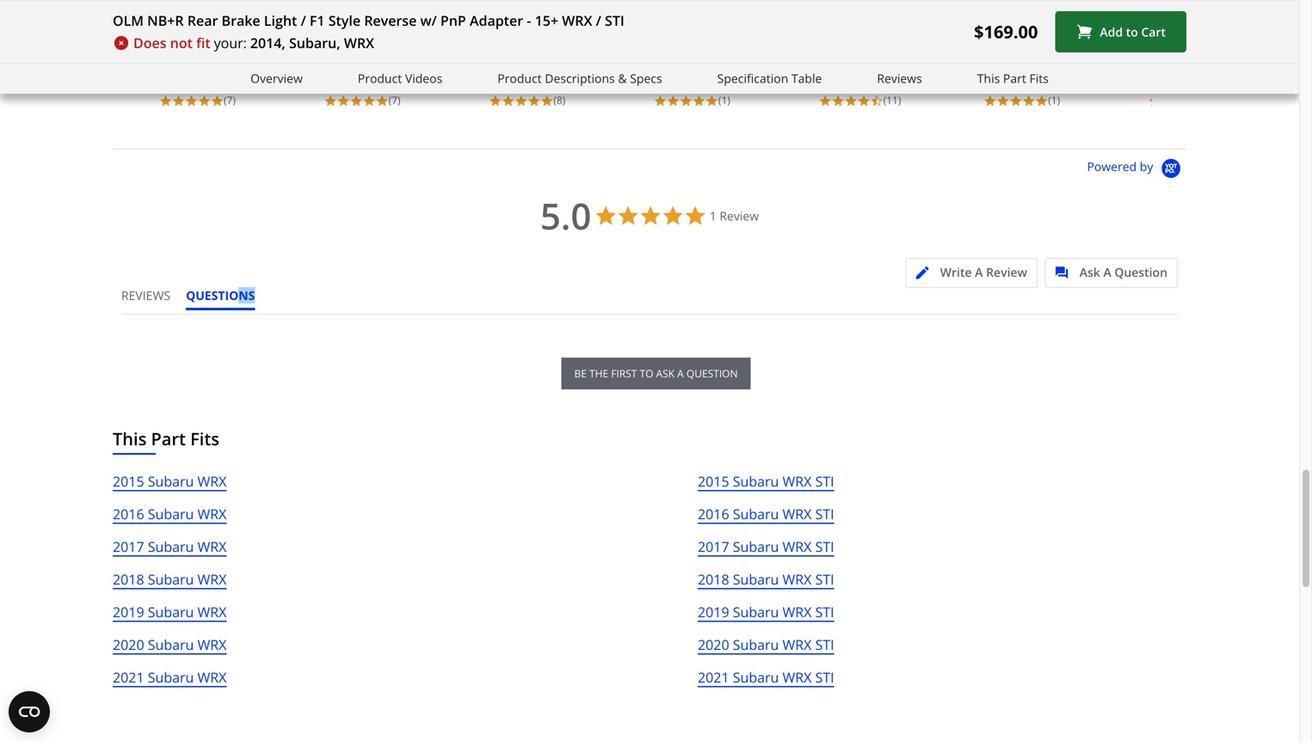 Task type: describe. For each thing, give the bounding box(es) containing it.
first
[[611, 367, 637, 381]]

1 total reviews element for facelift
[[984, 93, 1121, 108]]

overview
[[251, 70, 303, 86]]

4 star image from the left
[[211, 95, 224, 108]]

overview link
[[251, 69, 303, 88]]

2018 subaru wrx link
[[113, 569, 227, 601]]

aluminum
[[1178, 77, 1232, 93]]

7 total reviews element for quick
[[324, 93, 462, 108]]

7 star image from the left
[[502, 95, 515, 108]]

0 horizontal spatial this
[[113, 427, 147, 451]]

2015 for 2015 subaru wrx sti
[[698, 472, 729, 491]]

w/
[[420, 11, 437, 30]]

your:
[[214, 34, 247, 52]]

add to cart
[[1100, 23, 1166, 40]]

2019 subaru wrx
[[113, 603, 227, 622]]

wrx right 15+
[[562, 11, 592, 30]]

2015 subaru wrx sti
[[698, 472, 834, 491]]

ask
[[1080, 264, 1100, 281]]

2018 subaru wrx sti
[[698, 571, 834, 589]]

videos
[[405, 70, 443, 86]]

subaru for 2019 subaru wrx sti
[[733, 603, 779, 622]]

wrx for 2019 subaru wrx sti
[[783, 603, 812, 622]]

powered by link
[[1087, 158, 1187, 180]]

1 horizontal spatial this
[[977, 70, 1000, 86]]

add to cart button
[[1055, 11, 1187, 52]]

2019 for 2019 subaru wrx
[[113, 603, 144, 622]]

10 star image from the left
[[667, 95, 680, 108]]

1 total reviews element for laser
[[654, 93, 792, 108]]

subaru for 2020 subaru wrx sti
[[733, 636, 779, 654]]

fumoto quick engine oil drain valve... link
[[324, 0, 523, 93]]

fumoto
[[324, 77, 365, 93]]

specs
[[630, 70, 662, 86]]

quick
[[367, 77, 397, 93]]

product descriptions & specs link
[[498, 69, 662, 88]]

3 total reviews element
[[1149, 93, 1286, 108]]

8 star image from the left
[[515, 95, 528, 108]]

2 star image from the left
[[324, 95, 337, 108]]

light
[[264, 11, 297, 30]]

nb+r
[[147, 11, 184, 30]]

2020 for 2020 subaru wrx sti
[[698, 636, 729, 654]]

wrx right the 2015+
[[645, 77, 669, 93]]

style...
[[1106, 77, 1139, 93]]

7 total reviews element for expreme
[[159, 93, 297, 108]]

powered
[[1087, 158, 1137, 175]]

stock
[[752, 77, 780, 93]]

subaru for 2020 subaru wrx
[[148, 636, 194, 654]]

4 star image from the left
[[350, 95, 363, 108]]

0 horizontal spatial fits
[[190, 427, 219, 451]]

(3)
[[1213, 93, 1225, 107]]

reviews link
[[877, 69, 922, 88]]

15+
[[535, 11, 559, 30]]

ngk laser iridium stock heat range...
[[654, 77, 852, 93]]

add
[[1100, 23, 1123, 40]]

11 star image from the left
[[1010, 95, 1023, 108]]

subaru for 2021 subaru wrx
[[148, 669, 194, 687]]

$169.00
[[974, 20, 1038, 43]]

1 horizontal spatial this part fits
[[977, 70, 1049, 86]]

2017 for 2017 subaru wrx sti
[[698, 538, 729, 556]]

2015 subaru wrx sti link
[[698, 471, 834, 503]]

3 star image from the left
[[337, 95, 350, 108]]

2018 for 2018 subaru wrx sti
[[698, 571, 729, 589]]

2021 subaru wrx sti link
[[698, 667, 834, 700]]

wrx for 2015 subaru wrx
[[198, 472, 227, 491]]

koyo aluminum racing radiator
[[1149, 77, 1312, 93]]

ask
[[656, 367, 675, 381]]

2020 subaru wrx sti link
[[698, 634, 834, 667]]

subaru for 2016 subaru wrx
[[148, 505, 194, 524]]

2019 subaru wrx sti link
[[698, 601, 834, 634]]

sti for 2017 subaru wrx sti
[[815, 538, 834, 556]]

style
[[328, 11, 361, 30]]

does
[[133, 34, 167, 52]]

sti for 2021 subaru wrx sti
[[815, 669, 834, 687]]

wrx for 2018 subaru wrx sti
[[783, 571, 812, 589]]

subaru for 2019 subaru wrx
[[148, 603, 194, 622]]

wrx down olm nb+r rear brake light / f1 style reverse w/ pnp adapter - 15+ wrx / sti
[[344, 34, 374, 52]]

2019 subaru wrx sti
[[698, 603, 834, 622]]

2021 subaru wrx
[[113, 669, 227, 687]]

cart
[[1141, 23, 1166, 40]]

adapter
[[470, 11, 523, 30]]

9 star image from the left
[[654, 95, 667, 108]]

wrx for 2021 subaru wrx sti
[[783, 669, 812, 687]]

subaru for 2021 subaru wrx sti
[[733, 669, 779, 687]]

2020 subaru wrx sti
[[698, 636, 834, 654]]

ngk laser iridium stock heat range... link
[[654, 0, 852, 93]]

fumoto quick engine oil drain valve...
[[324, 77, 523, 93]]

8 total reviews element
[[489, 93, 627, 108]]

5.0
[[540, 191, 592, 240]]

2 oil from the left
[[557, 77, 572, 93]]

subaru for 2018 subaru wrx
[[148, 571, 194, 589]]

subaru for 2017 subaru wrx sti
[[733, 538, 779, 556]]

be the first to ask a question button
[[561, 358, 751, 390]]

review inside write a review dropdown button
[[986, 264, 1027, 281]]

2 star image from the left
[[172, 95, 185, 108]]

wrx for 2015 subaru wrx sti
[[783, 472, 812, 491]]

2017 for 2017 subaru wrx
[[113, 538, 144, 556]]

specification table link
[[717, 69, 822, 88]]

wrx for 2016 subaru wrx sti
[[783, 505, 812, 524]]

2021 for 2021 subaru wrx
[[113, 669, 144, 687]]

0 horizontal spatial review
[[720, 208, 759, 224]]

ask a question button
[[1045, 258, 1178, 288]]

14 star image from the left
[[832, 95, 845, 108]]

write
[[940, 264, 972, 281]]

wrx for 2017 subaru wrx sti
[[783, 538, 812, 556]]

sti for 2018 subaru wrx sti
[[815, 571, 834, 589]]

tomei
[[159, 77, 192, 93]]

back...
[[330, 77, 363, 93]]

2016 subaru wrx link
[[113, 503, 227, 536]]

subaru for 2016 subaru wrx sti
[[733, 505, 779, 524]]

18 star image from the left
[[1035, 95, 1048, 108]]

product descriptions & specs
[[498, 70, 662, 86]]

wrx for 2018 subaru wrx
[[198, 571, 227, 589]]

6 star image from the left
[[376, 95, 389, 108]]

wrx for 2016 subaru wrx
[[198, 505, 227, 524]]

write a review button
[[906, 258, 1038, 288]]

dialog image
[[1056, 267, 1077, 280]]

subaru for 2017 subaru wrx
[[148, 538, 194, 556]]

this part fits link
[[977, 69, 1049, 88]]

subispeed
[[984, 77, 1039, 93]]

2016 for 2016 subaru wrx
[[113, 505, 144, 524]]

(1) for laser
[[718, 93, 730, 107]]

2017 subaru wrx link
[[113, 536, 227, 569]]

ngk
[[654, 77, 677, 93]]

product videos
[[358, 70, 443, 86]]

olm
[[113, 11, 144, 30]]

a
[[677, 367, 684, 381]]

wrx for 2017 subaru wrx
[[198, 538, 227, 556]]

cat-
[[309, 77, 330, 93]]

11 total reviews element
[[819, 93, 957, 108]]

1 star image from the left
[[159, 95, 172, 108]]

2019 subaru wrx link
[[113, 601, 227, 634]]

the
[[589, 367, 609, 381]]

table
[[792, 70, 822, 86]]

10 star image from the left
[[858, 95, 871, 108]]

descriptions
[[545, 70, 615, 86]]

ask a question
[[1080, 264, 1168, 281]]

powered by
[[1087, 158, 1157, 175]]

2016 subaru wrx sti
[[698, 505, 834, 524]]

2018 subaru wrx
[[113, 571, 227, 589]]

2020 subaru wrx link
[[113, 634, 227, 667]]

reverse
[[364, 11, 417, 30]]

sti for 2019 subaru wrx sti
[[815, 603, 834, 622]]

subaru for 2015 subaru wrx sti
[[733, 472, 779, 491]]

wrx for 2019 subaru wrx
[[198, 603, 227, 622]]

1 review
[[710, 208, 759, 224]]

sti up &
[[605, 11, 625, 30]]



Task type: locate. For each thing, give the bounding box(es) containing it.
subaru down 2015 subaru wrx sti link
[[733, 505, 779, 524]]

17 star image from the left
[[1023, 95, 1035, 108]]

subaru for 2015 subaru wrx
[[148, 472, 194, 491]]

1 horizontal spatial 2015
[[698, 472, 729, 491]]

2015 subaru wrx
[[113, 472, 227, 491]]

(1) left the jdm
[[1048, 93, 1060, 107]]

subaru down 2020 subaru wrx link
[[148, 669, 194, 687]]

radiator
[[1272, 77, 1312, 93]]

tomei expreme ti titantium cat-back...
[[159, 77, 363, 93]]

part up 2015 subaru wrx
[[151, 427, 186, 451]]

0 vertical spatial fits
[[1030, 70, 1049, 86]]

- inside subaru oem oil filter - 2015+ wrx link
[[604, 77, 607, 93]]

subispeed facelift jdm style...
[[984, 77, 1139, 93]]

1 horizontal spatial product
[[498, 70, 542, 86]]

(1) right laser
[[718, 93, 730, 107]]

2021 down 2020 subaru wrx link
[[113, 669, 144, 687]]

subaru inside "link"
[[148, 538, 194, 556]]

subaru left oem
[[489, 77, 527, 93]]

oil
[[438, 77, 452, 93], [557, 77, 572, 93]]

a inside "dropdown button"
[[1104, 264, 1112, 281]]

1 horizontal spatial review
[[986, 264, 1027, 281]]

olm nb+r rear brake light / f1 style reverse w/ pnp adapter - 15+ wrx / sti
[[113, 11, 625, 30]]

2018
[[113, 571, 144, 589], [698, 571, 729, 589]]

sti inside 2021 subaru wrx sti link
[[815, 669, 834, 687]]

0 horizontal spatial part
[[151, 427, 186, 451]]

0 vertical spatial part
[[1003, 70, 1027, 86]]

0 vertical spatial -
[[527, 11, 531, 30]]

5.0 star rating element
[[540, 191, 592, 240]]

2020 for 2020 subaru wrx
[[113, 636, 144, 654]]

(7) down product videos link
[[389, 93, 401, 107]]

to right add
[[1126, 23, 1138, 40]]

koyo aluminum racing radiator link
[[1149, 0, 1312, 93]]

sti
[[605, 11, 625, 30], [815, 472, 834, 491], [815, 505, 834, 524], [815, 538, 834, 556], [815, 571, 834, 589], [815, 603, 834, 622], [815, 636, 834, 654], [815, 669, 834, 687]]

wrx up 2016 subaru wrx sti
[[783, 472, 812, 491]]

19 star image from the left
[[1149, 95, 1162, 108]]

2017 down 2016 subaru wrx link
[[113, 538, 144, 556]]

1 horizontal spatial 2018
[[698, 571, 729, 589]]

subaru down 2016 subaru wrx sti link
[[733, 538, 779, 556]]

subaru down 2017 subaru wrx "link"
[[148, 571, 194, 589]]

wrx for 2020 subaru wrx
[[198, 636, 227, 654]]

0 horizontal spatial (7)
[[224, 93, 236, 107]]

subaru oem oil filter - 2015+ wrx link
[[489, 0, 669, 93]]

- left 15+
[[527, 11, 531, 30]]

2020 subaru wrx
[[113, 636, 227, 654]]

wrx down 2015 subaru wrx link at bottom
[[198, 505, 227, 524]]

wrx down the 2018 subaru wrx link
[[198, 603, 227, 622]]

a for ask
[[1104, 264, 1112, 281]]

11 star image from the left
[[680, 95, 693, 108]]

sti down 2019 subaru wrx sti 'link'
[[815, 636, 834, 654]]

oem
[[529, 77, 554, 93]]

0 horizontal spatial /
[[301, 11, 306, 30]]

questions
[[186, 287, 255, 304]]

1 / from the left
[[301, 11, 306, 30]]

1 2016 from the left
[[113, 505, 144, 524]]

sti inside 2017 subaru wrx sti link
[[815, 538, 834, 556]]

product videos link
[[358, 69, 443, 88]]

sti inside 2015 subaru wrx sti link
[[815, 472, 834, 491]]

to inside add to cart button
[[1126, 23, 1138, 40]]

0 horizontal spatial 2020
[[113, 636, 144, 654]]

2019 down 2018 subaru wrx sti link
[[698, 603, 729, 622]]

1 (7) from the left
[[224, 93, 236, 107]]

2017 subaru wrx
[[113, 538, 227, 556]]

this up 2015 subaru wrx
[[113, 427, 147, 451]]

1 product from the left
[[358, 70, 402, 86]]

question
[[687, 367, 738, 381]]

to left ask
[[640, 367, 654, 381]]

1 horizontal spatial (1)
[[1048, 93, 1060, 107]]

wrx inside "link"
[[198, 538, 227, 556]]

1 horizontal spatial 2017
[[698, 538, 729, 556]]

1 1 total reviews element from the left
[[654, 93, 792, 108]]

/ right 15+
[[596, 11, 601, 30]]

2015 subaru wrx link
[[113, 471, 227, 503]]

3 star image from the left
[[185, 95, 198, 108]]

reviews
[[121, 287, 170, 304]]

7 star image from the left
[[541, 95, 554, 108]]

1 horizontal spatial oil
[[557, 77, 572, 93]]

15 star image from the left
[[984, 95, 997, 108]]

0 horizontal spatial -
[[527, 11, 531, 30]]

titantium
[[256, 77, 306, 93]]

wrx down 2020 subaru wrx link
[[198, 669, 227, 687]]

(7) left 'ti'
[[224, 93, 236, 107]]

1 vertical spatial to
[[640, 367, 654, 381]]

subaru down 2020 subaru wrx sti link
[[733, 669, 779, 687]]

2016 subaru wrx sti link
[[698, 503, 834, 536]]

product for product descriptions & specs
[[498, 70, 542, 86]]

0 horizontal spatial a
[[975, 264, 983, 281]]

2017 inside "link"
[[113, 538, 144, 556]]

(7) for quick
[[389, 93, 401, 107]]

1 horizontal spatial to
[[1126, 23, 1138, 40]]

does not fit your: 2014, subaru, wrx
[[133, 34, 374, 52]]

2018 subaru wrx sti link
[[698, 569, 834, 601]]

wrx down 2015 subaru wrx sti link
[[783, 505, 812, 524]]

2017 subaru wrx sti
[[698, 538, 834, 556]]

1 vertical spatial -
[[604, 77, 607, 93]]

wrx down 2016 subaru wrx sti link
[[783, 538, 812, 556]]

fit
[[196, 34, 211, 52]]

tab list
[[121, 287, 270, 314]]

sti down 2018 subaru wrx sti link
[[815, 603, 834, 622]]

sti down 2016 subaru wrx sti link
[[815, 538, 834, 556]]

5 star image from the left
[[489, 95, 502, 108]]

sti down 2015 subaru wrx sti link
[[815, 505, 834, 524]]

this
[[977, 70, 1000, 86], [113, 427, 147, 451]]

2017 subaru wrx sti link
[[698, 536, 834, 569]]

write a review
[[940, 264, 1027, 281]]

0 horizontal spatial product
[[358, 70, 402, 86]]

16 star image from the left
[[997, 95, 1010, 108]]

1 2015 from the left
[[113, 472, 144, 491]]

2015
[[113, 472, 144, 491], [698, 472, 729, 491]]

1 total reviews element down this part fits link
[[984, 93, 1121, 108]]

1 2017 from the left
[[113, 538, 144, 556]]

this part fits
[[977, 70, 1049, 86], [113, 427, 219, 451]]

filter
[[575, 77, 601, 93]]

0 vertical spatial this part fits
[[977, 70, 1049, 86]]

2 2017 from the left
[[698, 538, 729, 556]]

wrx for 2020 subaru wrx sti
[[783, 636, 812, 654]]

1 total reviews element
[[654, 93, 792, 108], [984, 93, 1121, 108]]

2018 down 2017 subaru wrx sti link
[[698, 571, 729, 589]]

1 2020 from the left
[[113, 636, 144, 654]]

0 vertical spatial to
[[1126, 23, 1138, 40]]

sti for 2020 subaru wrx sti
[[815, 636, 834, 654]]

heat
[[783, 77, 807, 93]]

sti inside 2019 subaru wrx sti 'link'
[[815, 603, 834, 622]]

1 vertical spatial this
[[113, 427, 147, 451]]

subaru down 2019 subaru wrx link
[[148, 636, 194, 654]]

part left the facelift
[[1003, 70, 1027, 86]]

2018 down 2017 subaru wrx "link"
[[113, 571, 144, 589]]

wrx up 2016 subaru wrx
[[198, 472, 227, 491]]

2015 for 2015 subaru wrx
[[113, 472, 144, 491]]

2021 down 2020 subaru wrx sti link
[[698, 669, 729, 687]]

subaru down 2015 subaru wrx link at bottom
[[148, 505, 194, 524]]

part inside this part fits link
[[1003, 70, 1027, 86]]

this part fits down $169.00
[[977, 70, 1049, 86]]

jdm
[[1082, 77, 1103, 93]]

subaru down 2019 subaru wrx sti 'link'
[[733, 636, 779, 654]]

2 7 total reviews element from the left
[[324, 93, 462, 108]]

fits
[[1030, 70, 1049, 86], [190, 427, 219, 451]]

5 star image from the left
[[363, 95, 376, 108]]

rear
[[187, 11, 218, 30]]

star image
[[198, 95, 211, 108], [324, 95, 337, 108], [337, 95, 350, 108], [350, 95, 363, 108], [363, 95, 376, 108], [376, 95, 389, 108], [502, 95, 515, 108], [515, 95, 528, 108], [654, 95, 667, 108], [667, 95, 680, 108], [680, 95, 693, 108], [693, 95, 706, 108], [819, 95, 832, 108], [832, 95, 845, 108], [984, 95, 997, 108], [997, 95, 1010, 108], [1023, 95, 1035, 108], [1035, 95, 1048, 108], [1149, 95, 1162, 108]]

tomei expreme ti titantium cat-back... link
[[159, 0, 363, 93]]

pnp
[[441, 11, 466, 30]]

0 horizontal spatial oil
[[438, 77, 452, 93]]

engine
[[400, 77, 435, 93]]

this down $169.00
[[977, 70, 1000, 86]]

0 horizontal spatial (1)
[[718, 93, 730, 107]]

wrx down 2018 subaru wrx sti link
[[783, 603, 812, 622]]

1 vertical spatial this part fits
[[113, 427, 219, 451]]

8 star image from the left
[[706, 95, 718, 108]]

(7) for expreme
[[224, 93, 236, 107]]

sti for 2016 subaru wrx sti
[[815, 505, 834, 524]]

a right write on the top right of the page
[[975, 264, 983, 281]]

1 horizontal spatial part
[[1003, 70, 1027, 86]]

0 horizontal spatial 1 total reviews element
[[654, 93, 792, 108]]

iridium
[[711, 77, 749, 93]]

1 horizontal spatial (7)
[[389, 93, 401, 107]]

2 (1) from the left
[[1048, 93, 1060, 107]]

be the first to ask a question
[[574, 367, 738, 381]]

product
[[358, 70, 402, 86], [498, 70, 542, 86]]

1 horizontal spatial 2019
[[698, 603, 729, 622]]

subaru up 2016 subaru wrx sti
[[733, 472, 779, 491]]

sti up 2016 subaru wrx sti
[[815, 472, 834, 491]]

sti for 2015 subaru wrx sti
[[815, 472, 834, 491]]

9 star image from the left
[[845, 95, 858, 108]]

2015 up 2016 subaru wrx
[[113, 472, 144, 491]]

1 oil from the left
[[438, 77, 452, 93]]

drain
[[455, 77, 484, 93]]

a
[[975, 264, 983, 281], [1104, 264, 1112, 281]]

2021 for 2021 subaru wrx sti
[[698, 669, 729, 687]]

sti down 2017 subaru wrx sti link
[[815, 571, 834, 589]]

2018 for 2018 subaru wrx
[[113, 571, 144, 589]]

subaru down the 2018 subaru wrx link
[[148, 603, 194, 622]]

star image
[[159, 95, 172, 108], [172, 95, 185, 108], [185, 95, 198, 108], [211, 95, 224, 108], [489, 95, 502, 108], [528, 95, 541, 108], [541, 95, 554, 108], [706, 95, 718, 108], [845, 95, 858, 108], [858, 95, 871, 108], [1010, 95, 1023, 108]]

0 vertical spatial review
[[720, 208, 759, 224]]

racing
[[1234, 77, 1269, 93]]

review
[[720, 208, 759, 224], [986, 264, 1027, 281]]

wrx inside 'link'
[[783, 603, 812, 622]]

specification table
[[717, 70, 822, 86]]

a inside dropdown button
[[975, 264, 983, 281]]

1 2019 from the left
[[113, 603, 144, 622]]

0 horizontal spatial 2018
[[113, 571, 144, 589]]

laser
[[680, 77, 709, 93]]

sti inside 2016 subaru wrx sti link
[[815, 505, 834, 524]]

(8)
[[554, 93, 566, 107]]

wrx for 2021 subaru wrx
[[198, 669, 227, 687]]

1 horizontal spatial 2020
[[698, 636, 729, 654]]

0 horizontal spatial 2017
[[113, 538, 144, 556]]

2021 subaru wrx sti
[[698, 669, 834, 687]]

open widget image
[[9, 692, 50, 733]]

2 a from the left
[[1104, 264, 1112, 281]]

1 2021 from the left
[[113, 669, 144, 687]]

1 horizontal spatial /
[[596, 11, 601, 30]]

1 7 total reviews element from the left
[[159, 93, 297, 108]]

wrx down 2019 subaru wrx sti 'link'
[[783, 636, 812, 654]]

2 2019 from the left
[[698, 603, 729, 622]]

to
[[1126, 23, 1138, 40], [640, 367, 654, 381]]

-
[[527, 11, 531, 30], [604, 77, 607, 93]]

by
[[1140, 158, 1153, 175]]

2020
[[113, 636, 144, 654], [698, 636, 729, 654]]

13 star image from the left
[[819, 95, 832, 108]]

wrx down 2017 subaru wrx sti link
[[783, 571, 812, 589]]

koyo
[[1149, 77, 1175, 93]]

1 horizontal spatial 7 total reviews element
[[324, 93, 462, 108]]

6 star image from the left
[[528, 95, 541, 108]]

1 horizontal spatial 2021
[[698, 669, 729, 687]]

1 horizontal spatial -
[[604, 77, 607, 93]]

0 horizontal spatial 2015
[[113, 472, 144, 491]]

subaru down 2016 subaru wrx link
[[148, 538, 194, 556]]

2020 down 2019 subaru wrx sti 'link'
[[698, 636, 729, 654]]

product for product videos
[[358, 70, 402, 86]]

write no frame image
[[916, 267, 938, 280]]

wrx down 2016 subaru wrx link
[[198, 538, 227, 556]]

sti inside 2020 subaru wrx sti link
[[815, 636, 834, 654]]

7 total reviews element down product videos link
[[324, 93, 462, 108]]

wrx down 2020 subaru wrx sti link
[[783, 669, 812, 687]]

1 vertical spatial fits
[[190, 427, 219, 451]]

ti
[[244, 77, 253, 93]]

2016 down 2015 subaru wrx sti link
[[698, 505, 729, 524]]

f1
[[310, 11, 325, 30]]

1 2018 from the left
[[113, 571, 144, 589]]

(1)
[[718, 93, 730, 107], [1048, 93, 1060, 107]]

12 star image from the left
[[693, 95, 706, 108]]

2 product from the left
[[498, 70, 542, 86]]

1 vertical spatial review
[[986, 264, 1027, 281]]

wrx
[[562, 11, 592, 30], [344, 34, 374, 52], [645, 77, 669, 93], [198, 472, 227, 491], [783, 472, 812, 491], [198, 505, 227, 524], [783, 505, 812, 524], [198, 538, 227, 556], [783, 538, 812, 556], [198, 571, 227, 589], [783, 571, 812, 589], [198, 603, 227, 622], [783, 603, 812, 622], [198, 636, 227, 654], [783, 636, 812, 654], [198, 669, 227, 687], [783, 669, 812, 687]]

2019 down the 2018 subaru wrx link
[[113, 603, 144, 622]]

0 horizontal spatial 2016
[[113, 505, 144, 524]]

half star image
[[871, 95, 883, 108]]

1 a from the left
[[975, 264, 983, 281]]

2016 down 2015 subaru wrx link at bottom
[[113, 505, 144, 524]]

0 horizontal spatial this part fits
[[113, 427, 219, 451]]

1 horizontal spatial a
[[1104, 264, 1112, 281]]

1 horizontal spatial fits
[[1030, 70, 1049, 86]]

subaru up 2016 subaru wrx
[[148, 472, 194, 491]]

(11)
[[883, 93, 901, 107]]

wrx down 2019 subaru wrx link
[[198, 636, 227, 654]]

1 horizontal spatial 1 total reviews element
[[984, 93, 1121, 108]]

1
[[710, 208, 717, 224]]

2020 down 2019 subaru wrx link
[[113, 636, 144, 654]]

this part fits up 2015 subaru wrx
[[113, 427, 219, 451]]

a for write
[[975, 264, 983, 281]]

2016
[[113, 505, 144, 524], [698, 505, 729, 524]]

sti down 2020 subaru wrx sti link
[[815, 669, 834, 687]]

2015 up 2016 subaru wrx sti
[[698, 472, 729, 491]]

2 2018 from the left
[[698, 571, 729, 589]]

(1) for facelift
[[1048, 93, 1060, 107]]

0 horizontal spatial 2019
[[113, 603, 144, 622]]

2 1 total reviews element from the left
[[984, 93, 1121, 108]]

sti inside 2018 subaru wrx sti link
[[815, 571, 834, 589]]

0 horizontal spatial to
[[640, 367, 654, 381]]

2 / from the left
[[596, 11, 601, 30]]

2016 for 2016 subaru wrx sti
[[698, 505, 729, 524]]

a right ask
[[1104, 264, 1112, 281]]

7 total reviews element down overview "link"
[[159, 93, 297, 108]]

2 2021 from the left
[[698, 669, 729, 687]]

subaru inside 'link'
[[733, 603, 779, 622]]

1 star image from the left
[[198, 95, 211, 108]]

to inside be the first to ask a question button
[[640, 367, 654, 381]]

0 horizontal spatial 2021
[[113, 669, 144, 687]]

subaru down 2017 subaru wrx sti link
[[733, 571, 779, 589]]

2021 subaru wrx link
[[113, 667, 227, 700]]

valve...
[[487, 77, 523, 93]]

subispeed facelift jdm style... link
[[984, 0, 1139, 93]]

1 total reviews element down specification
[[654, 93, 792, 108]]

/ left f1
[[301, 11, 306, 30]]

2 2020 from the left
[[698, 636, 729, 654]]

- right filter on the top left
[[604, 77, 607, 93]]

2017 down 2016 subaru wrx sti link
[[698, 538, 729, 556]]

0 horizontal spatial 7 total reviews element
[[159, 93, 297, 108]]

subaru oem oil filter - 2015+ wrx
[[489, 77, 669, 93]]

review right write on the top right of the page
[[986, 264, 1027, 281]]

subaru for 2018 subaru wrx sti
[[733, 571, 779, 589]]

2 2016 from the left
[[698, 505, 729, 524]]

expreme
[[194, 77, 241, 93]]

tab list containing reviews
[[121, 287, 270, 314]]

1 horizontal spatial 2016
[[698, 505, 729, 524]]

n/a
[[819, 77, 838, 93]]

subaru down 2018 subaru wrx sti link
[[733, 603, 779, 622]]

2 (7) from the left
[[389, 93, 401, 107]]

2014,
[[250, 34, 286, 52]]

2 2015 from the left
[[698, 472, 729, 491]]

1 vertical spatial part
[[151, 427, 186, 451]]

2019 inside 'link'
[[698, 603, 729, 622]]

review right 1
[[720, 208, 759, 224]]

0 vertical spatial this
[[977, 70, 1000, 86]]

wrx down 2017 subaru wrx "link"
[[198, 571, 227, 589]]

reviews
[[877, 70, 922, 86]]

1 (1) from the left
[[718, 93, 730, 107]]

2021
[[113, 669, 144, 687], [698, 669, 729, 687]]

2016 subaru wrx
[[113, 505, 227, 524]]

2019 for 2019 subaru wrx sti
[[698, 603, 729, 622]]

7 total reviews element
[[159, 93, 297, 108], [324, 93, 462, 108]]



Task type: vqa. For each thing, say whether or not it's contained in the screenshot.


